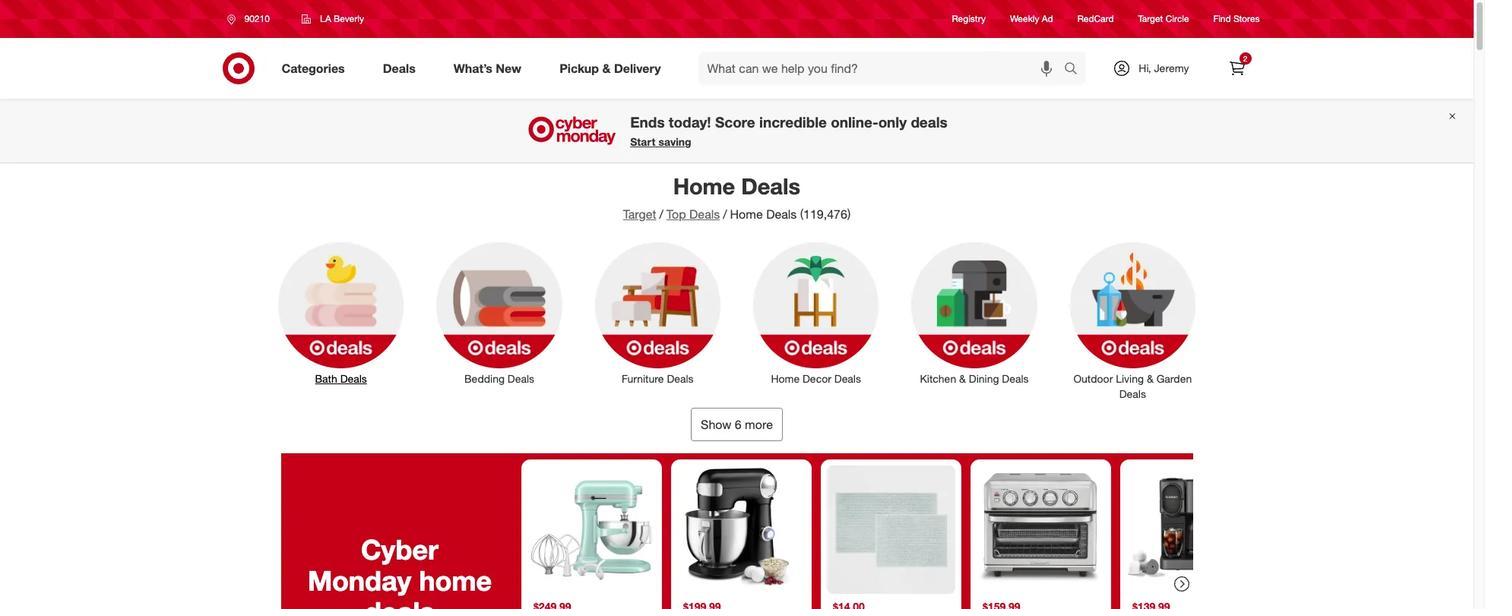Task type: describe. For each thing, give the bounding box(es) containing it.
home for decor
[[771, 372, 800, 385]]

outdoor
[[1074, 372, 1113, 385]]

circle
[[1166, 13, 1189, 25]]

pickup & delivery
[[560, 60, 661, 76]]

monday
[[307, 564, 411, 597]]

find stores
[[1214, 13, 1260, 25]]

bath
[[315, 372, 337, 385]]

90210
[[244, 13, 270, 24]]

weekly ad link
[[1010, 12, 1053, 26]]

new
[[496, 60, 522, 76]]

cuisinart 12 cup coffee maker and single-serve brewer - black stainless steel - ss-16bks image
[[1126, 466, 1255, 594]]

2 link
[[1220, 52, 1254, 85]]

redcard link
[[1078, 12, 1114, 26]]

bath deals link
[[268, 240, 414, 387]]

cuisinart precision master 5.5qt stand mixer - black - sm-50bk image
[[677, 466, 805, 594]]

jeremy
[[1154, 62, 1189, 74]]

deals left (119,476) on the right top of page
[[766, 207, 797, 222]]

deals down ends today! score incredible online-only deals start saving
[[741, 173, 801, 200]]

& for kitchen
[[959, 372, 966, 385]]

search
[[1058, 62, 1094, 77]]

outdoor living & garden deals
[[1074, 372, 1192, 400]]

score
[[715, 114, 755, 131]]

beverly
[[334, 13, 364, 24]]

kitchenaid 5.5 quart bowl-lift stand mixer - ksm55 - ice image
[[527, 466, 656, 594]]

registry
[[952, 13, 986, 25]]

show 6 more
[[701, 417, 773, 432]]

decor
[[803, 372, 832, 385]]

bedding deals
[[464, 372, 534, 385]]

deals link
[[370, 52, 435, 85]]

show
[[701, 417, 732, 432]]

pickup
[[560, 60, 599, 76]]

6
[[735, 417, 742, 432]]

cyber monday target deals image
[[526, 113, 618, 149]]

hi,
[[1139, 62, 1151, 74]]

2
[[1243, 54, 1248, 63]]

deals inside 'outdoor living & garden deals'
[[1120, 387, 1146, 400]]

furniture deals link
[[585, 240, 731, 387]]

home
[[419, 564, 492, 597]]

home decor deals link
[[743, 240, 889, 387]]

what's new
[[454, 60, 522, 76]]

la beverly button
[[292, 5, 374, 33]]

more
[[745, 417, 773, 432]]

hi, jeremy
[[1139, 62, 1189, 74]]

2 / from the left
[[723, 207, 727, 222]]

1 / from the left
[[659, 207, 664, 222]]

bath deals
[[315, 372, 367, 385]]

la beverly
[[320, 13, 364, 24]]

stores
[[1234, 13, 1260, 25]]

living
[[1116, 372, 1144, 385]]

furniture deals
[[622, 372, 694, 385]]

1 vertical spatial home
[[730, 207, 763, 222]]

redcard
[[1078, 13, 1114, 25]]

& for pickup
[[602, 60, 611, 76]]

outdoor living & garden deals link
[[1060, 240, 1206, 402]]

only
[[879, 114, 907, 131]]

what's new link
[[441, 52, 541, 85]]

What can we help you find? suggestions appear below search field
[[698, 52, 1068, 85]]

target circle link
[[1138, 12, 1189, 26]]

find
[[1214, 13, 1231, 25]]



Task type: locate. For each thing, give the bounding box(es) containing it.
deals left what's
[[383, 60, 416, 76]]

0 horizontal spatial /
[[659, 207, 664, 222]]

home right top deals link
[[730, 207, 763, 222]]

deals
[[911, 114, 948, 131], [365, 596, 434, 610]]

0 horizontal spatial &
[[602, 60, 611, 76]]

incredible
[[759, 114, 827, 131]]

start
[[630, 135, 656, 148]]

online-
[[831, 114, 879, 131]]

1 horizontal spatial /
[[723, 207, 727, 222]]

la
[[320, 13, 331, 24]]

dining
[[969, 372, 999, 385]]

& right the living
[[1147, 372, 1154, 385]]

target
[[1138, 13, 1163, 25], [623, 207, 656, 222]]

categories
[[282, 60, 345, 76]]

target left top
[[623, 207, 656, 222]]

/
[[659, 207, 664, 222], [723, 207, 727, 222]]

bedding
[[464, 372, 505, 385]]

target circle
[[1138, 13, 1189, 25]]

home deals target / top deals / home deals (119,476)
[[623, 173, 851, 222]]

deals right furniture
[[667, 372, 694, 385]]

show 6 more button
[[691, 408, 783, 441]]

registry link
[[952, 12, 986, 26]]

deals inside ends today! score incredible online-only deals start saving
[[911, 114, 948, 131]]

/ right top deals link
[[723, 207, 727, 222]]

today!
[[669, 114, 711, 131]]

& left dining
[[959, 372, 966, 385]]

pickup & delivery link
[[547, 52, 680, 85]]

0 horizontal spatial target
[[623, 207, 656, 222]]

(119,476)
[[800, 207, 851, 222]]

0 horizontal spatial deals
[[365, 596, 434, 610]]

find stores link
[[1214, 12, 1260, 26]]

target link
[[623, 207, 656, 222]]

1 vertical spatial deals
[[365, 596, 434, 610]]

deals right only
[[911, 114, 948, 131]]

home for deals
[[673, 173, 735, 200]]

deals inside 'cyber monday home deals'
[[365, 596, 434, 610]]

cyber
[[361, 533, 438, 566]]

bedding deals link
[[426, 240, 573, 387]]

1 horizontal spatial target
[[1138, 13, 1163, 25]]

& inside 'outdoor living & garden deals'
[[1147, 372, 1154, 385]]

deals right decor
[[835, 372, 861, 385]]

home left decor
[[771, 372, 800, 385]]

top
[[667, 207, 686, 222]]

weekly ad
[[1010, 13, 1053, 25]]

ends today! score incredible online-only deals start saving
[[630, 114, 948, 148]]

2 vertical spatial home
[[771, 372, 800, 385]]

deals right bath
[[340, 372, 367, 385]]

target inside home deals target / top deals / home deals (119,476)
[[623, 207, 656, 222]]

deals
[[383, 60, 416, 76], [741, 173, 801, 200], [690, 207, 720, 222], [766, 207, 797, 222], [340, 372, 367, 385], [508, 372, 534, 385], [667, 372, 694, 385], [835, 372, 861, 385], [1002, 372, 1029, 385], [1120, 387, 1146, 400]]

garden
[[1157, 372, 1192, 385]]

what's
[[454, 60, 493, 76]]

kitchen & dining deals
[[920, 372, 1029, 385]]

top deals link
[[667, 207, 720, 222]]

saving
[[659, 135, 692, 148]]

cyber monday home deals
[[307, 533, 492, 610]]

categories link
[[269, 52, 364, 85]]

0 vertical spatial target
[[1138, 13, 1163, 25]]

carousel region
[[281, 453, 1261, 610]]

deals right top
[[690, 207, 720, 222]]

& right 'pickup'
[[602, 60, 611, 76]]

search button
[[1058, 52, 1094, 88]]

ends
[[630, 114, 665, 131]]

deals right bedding
[[508, 372, 534, 385]]

&
[[602, 60, 611, 76], [959, 372, 966, 385], [1147, 372, 1154, 385]]

1 horizontal spatial deals
[[911, 114, 948, 131]]

furniture
[[622, 372, 664, 385]]

0 vertical spatial home
[[673, 173, 735, 200]]

/ left top
[[659, 207, 664, 222]]

deals down cyber
[[365, 596, 434, 610]]

2 horizontal spatial &
[[1147, 372, 1154, 385]]

target left circle on the right of the page
[[1138, 13, 1163, 25]]

delivery
[[614, 60, 661, 76]]

ad
[[1042, 13, 1053, 25]]

home up top deals link
[[673, 173, 735, 200]]

home decor deals
[[771, 372, 861, 385]]

kitchen & dining deals link
[[901, 240, 1048, 387]]

deals right dining
[[1002, 372, 1029, 385]]

0 vertical spatial deals
[[911, 114, 948, 131]]

2pk quick dry bath rug set - threshold™ image
[[827, 466, 955, 594]]

deals down the living
[[1120, 387, 1146, 400]]

1 vertical spatial target
[[623, 207, 656, 222]]

weekly
[[1010, 13, 1040, 25]]

kitchen
[[920, 372, 956, 385]]

90210 button
[[217, 5, 286, 33]]

cuisinart air fryer toaster oven w/grill - stainless steel - toa-70 image
[[976, 466, 1105, 594]]

home
[[673, 173, 735, 200], [730, 207, 763, 222], [771, 372, 800, 385]]

1 horizontal spatial &
[[959, 372, 966, 385]]



Task type: vqa. For each thing, say whether or not it's contained in the screenshot.
Bath Deals "link"
yes



